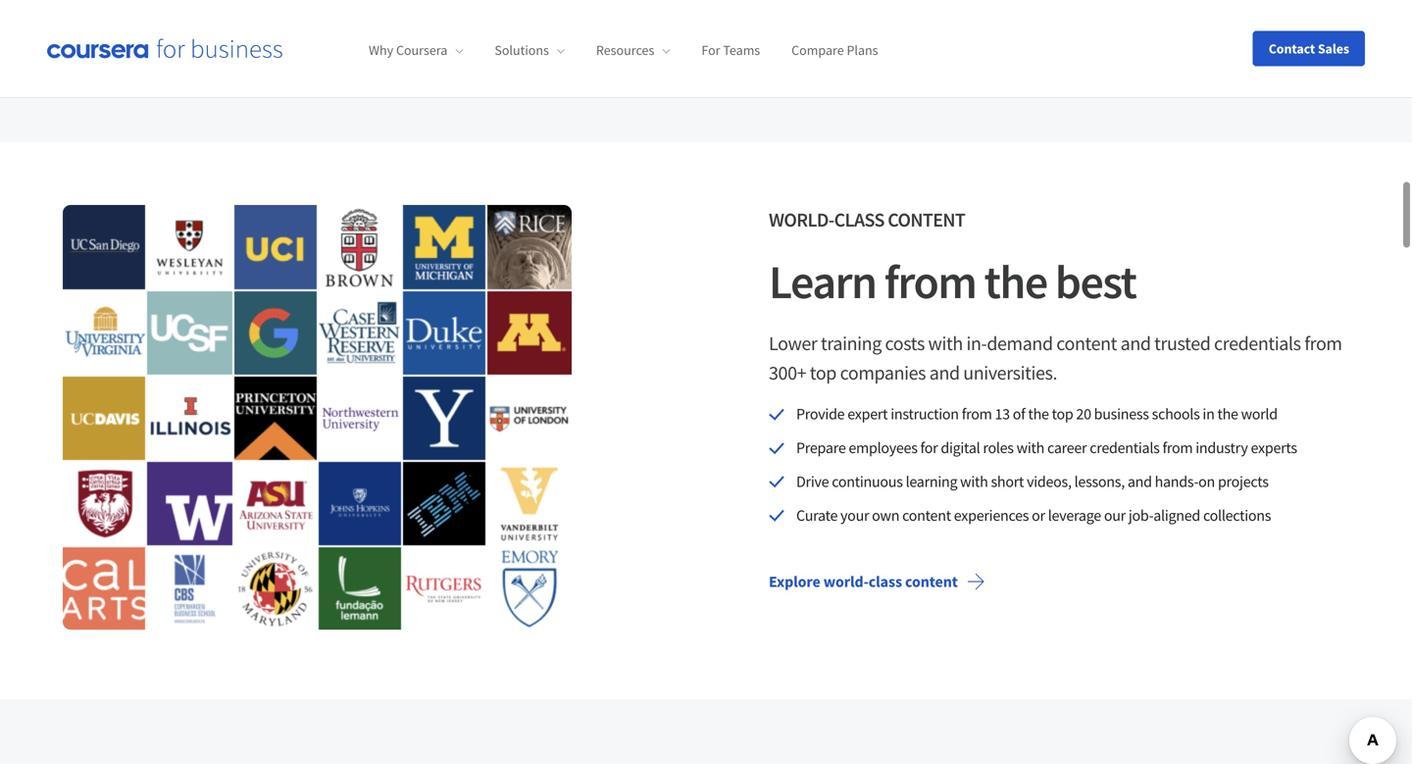 Task type: describe. For each thing, give the bounding box(es) containing it.
costs
[[885, 331, 925, 356]]

1 vertical spatial with
[[1017, 438, 1045, 458]]

in-
[[967, 331, 987, 356]]

collections
[[1204, 506, 1272, 525]]

job-
[[1129, 506, 1154, 525]]

industry
[[1196, 438, 1249, 458]]

compare
[[792, 41, 844, 59]]

aligned
[[1154, 506, 1201, 525]]

top inside the lower training costs with in-demand content and trusted credentials from 300+ top companies and universities.
[[810, 361, 837, 385]]

research
[[192, 58, 252, 78]]

content inside the lower training costs with in-demand content and trusted credentials from 300+ top companies and universities.
[[1057, 331, 1118, 356]]

lessons,
[[1075, 472, 1125, 492]]

contact sales
[[1269, 40, 1350, 57]]

resources link
[[596, 41, 670, 59]]

expert
[[848, 404, 888, 424]]

provide expert instruction from 13 of the top 20 business schools in the world
[[797, 404, 1278, 424]]

procter
[[305, 58, 353, 78]]

companies
[[840, 361, 926, 385]]

13
[[995, 404, 1010, 424]]

with for in-
[[929, 331, 963, 356]]

curate
[[797, 506, 838, 525]]

demand
[[987, 331, 1053, 356]]

leverage
[[1049, 506, 1102, 525]]

resources
[[596, 41, 655, 59]]

continuous
[[832, 472, 903, 492]]

instruction
[[891, 404, 959, 424]]

learn from the best
[[769, 252, 1137, 311]]

content up 'learn from the best'
[[888, 208, 966, 232]]

p&g logo image
[[63, 26, 161, 73]]

content right the world-
[[906, 572, 958, 591]]

on
[[1199, 472, 1216, 492]]

and for videos,
[[1128, 472, 1153, 492]]

universities.
[[964, 361, 1058, 385]]

solutions link
[[495, 41, 565, 59]]

drive
[[797, 472, 829, 492]]

why coursera link
[[369, 41, 463, 59]]

your
[[841, 506, 870, 525]]

&
[[356, 58, 365, 78]]

1 vertical spatial class
[[869, 572, 903, 591]]

for
[[702, 41, 721, 59]]

our
[[1105, 506, 1126, 525]]

20
[[1077, 404, 1092, 424]]

career
[[1048, 438, 1087, 458]]

fellow,
[[255, 58, 301, 78]]

with for short
[[961, 472, 989, 492]]

prepare employees for digital roles with career credentials from industry experts
[[797, 438, 1298, 458]]

solutions
[[495, 41, 549, 59]]

gamble
[[368, 58, 419, 78]]

lower
[[769, 331, 818, 356]]

sabine m.
[[192, 21, 269, 46]]

coursera for business image
[[47, 39, 283, 59]]

thirty logos from well known universities image
[[63, 205, 572, 630]]

sales
[[1319, 40, 1350, 57]]

the right of
[[1029, 404, 1050, 424]]

projects
[[1219, 472, 1269, 492]]



Task type: vqa. For each thing, say whether or not it's contained in the screenshot.
'sense'
no



Task type: locate. For each thing, give the bounding box(es) containing it.
the
[[985, 252, 1048, 311], [1029, 404, 1050, 424], [1218, 404, 1239, 424]]

0 vertical spatial credentials
[[1215, 331, 1302, 356]]

employees
[[849, 438, 918, 458]]

with left in-
[[929, 331, 963, 356]]

1 horizontal spatial credentials
[[1215, 331, 1302, 356]]

top right 300+
[[810, 361, 837, 385]]

from inside the lower training costs with in-demand content and trusted credentials from 300+ top companies and universities.
[[1305, 331, 1343, 356]]

explore
[[769, 572, 821, 591]]

experiences
[[954, 506, 1029, 525]]

1 vertical spatial credentials
[[1090, 438, 1160, 458]]

roles
[[983, 438, 1014, 458]]

content
[[888, 208, 966, 232], [1057, 331, 1118, 356], [903, 506, 952, 525], [906, 572, 958, 591]]

class up learn at the top right of the page
[[835, 208, 885, 232]]

own
[[872, 506, 900, 525]]

world-class content
[[769, 208, 966, 232]]

content down best
[[1057, 331, 1118, 356]]

and
[[1121, 331, 1151, 356], [930, 361, 960, 385], [1128, 472, 1153, 492]]

of
[[1013, 404, 1026, 424]]

drive continuous learning with short videos, lessons, and hands-on projects
[[797, 472, 1269, 492]]

explore world-class content link
[[754, 558, 1002, 605]]

world
[[1242, 404, 1278, 424]]

sabine
[[192, 21, 247, 46]]

videos,
[[1027, 472, 1072, 492]]

the right in
[[1218, 404, 1239, 424]]

for teams link
[[702, 41, 761, 59]]

with
[[929, 331, 963, 356], [1017, 438, 1045, 458], [961, 472, 989, 492]]

prepare
[[797, 438, 846, 458]]

hands-
[[1155, 472, 1199, 492]]

with inside the lower training costs with in-demand content and trusted credentials from 300+ top companies and universities.
[[929, 331, 963, 356]]

with right roles
[[1017, 438, 1045, 458]]

300+
[[769, 361, 807, 385]]

or
[[1032, 506, 1046, 525]]

research fellow, procter & gamble
[[192, 58, 419, 78]]

explore world-class content
[[769, 572, 958, 591]]

content down learning
[[903, 506, 952, 525]]

and up instruction
[[930, 361, 960, 385]]

teams
[[723, 41, 761, 59]]

experts
[[1251, 438, 1298, 458]]

2 vertical spatial with
[[961, 472, 989, 492]]

m.
[[250, 21, 269, 46]]

world-
[[824, 572, 869, 591]]

best
[[1056, 252, 1137, 311]]

for teams
[[702, 41, 761, 59]]

compare plans link
[[792, 41, 879, 59]]

schools
[[1152, 404, 1200, 424]]

top
[[810, 361, 837, 385], [1052, 404, 1074, 424]]

0 vertical spatial class
[[835, 208, 885, 232]]

contact sales button
[[1254, 31, 1366, 66]]

0 vertical spatial with
[[929, 331, 963, 356]]

and for demand
[[1121, 331, 1151, 356]]

the up demand
[[985, 252, 1048, 311]]

top left 20
[[1052, 404, 1074, 424]]

credentials
[[1215, 331, 1302, 356], [1090, 438, 1160, 458]]

1 vertical spatial and
[[930, 361, 960, 385]]

and left trusted
[[1121, 331, 1151, 356]]

credentials up the world
[[1215, 331, 1302, 356]]

why coursera
[[369, 41, 448, 59]]

curate your own content experiences or leverage our job-aligned collections
[[797, 506, 1272, 525]]

0 vertical spatial top
[[810, 361, 837, 385]]

coursera
[[396, 41, 448, 59]]

learning
[[906, 472, 958, 492]]

contact
[[1269, 40, 1316, 57]]

training
[[821, 331, 882, 356]]

class down the own
[[869, 572, 903, 591]]

1 vertical spatial top
[[1052, 404, 1074, 424]]

compare plans
[[792, 41, 879, 59]]

from
[[885, 252, 977, 311], [1305, 331, 1343, 356], [962, 404, 993, 424], [1163, 438, 1193, 458]]

business
[[1095, 404, 1150, 424]]

for
[[921, 438, 938, 458]]

and up job-
[[1128, 472, 1153, 492]]

digital
[[941, 438, 981, 458]]

why
[[369, 41, 394, 59]]

credentials inside the lower training costs with in-demand content and trusted credentials from 300+ top companies and universities.
[[1215, 331, 1302, 356]]

2 vertical spatial and
[[1128, 472, 1153, 492]]

in
[[1203, 404, 1215, 424]]

0 horizontal spatial top
[[810, 361, 837, 385]]

learn
[[769, 252, 877, 311]]

trusted
[[1155, 331, 1211, 356]]

1 horizontal spatial top
[[1052, 404, 1074, 424]]

lower training costs with in-demand content and trusted credentials from 300+ top companies and universities.
[[769, 331, 1343, 385]]

with left short in the right of the page
[[961, 472, 989, 492]]

0 horizontal spatial credentials
[[1090, 438, 1160, 458]]

0 vertical spatial and
[[1121, 331, 1151, 356]]

world-
[[769, 208, 835, 232]]

short
[[991, 472, 1024, 492]]

class
[[835, 208, 885, 232], [869, 572, 903, 591]]

credentials down business
[[1090, 438, 1160, 458]]

plans
[[847, 41, 879, 59]]

provide
[[797, 404, 845, 424]]



